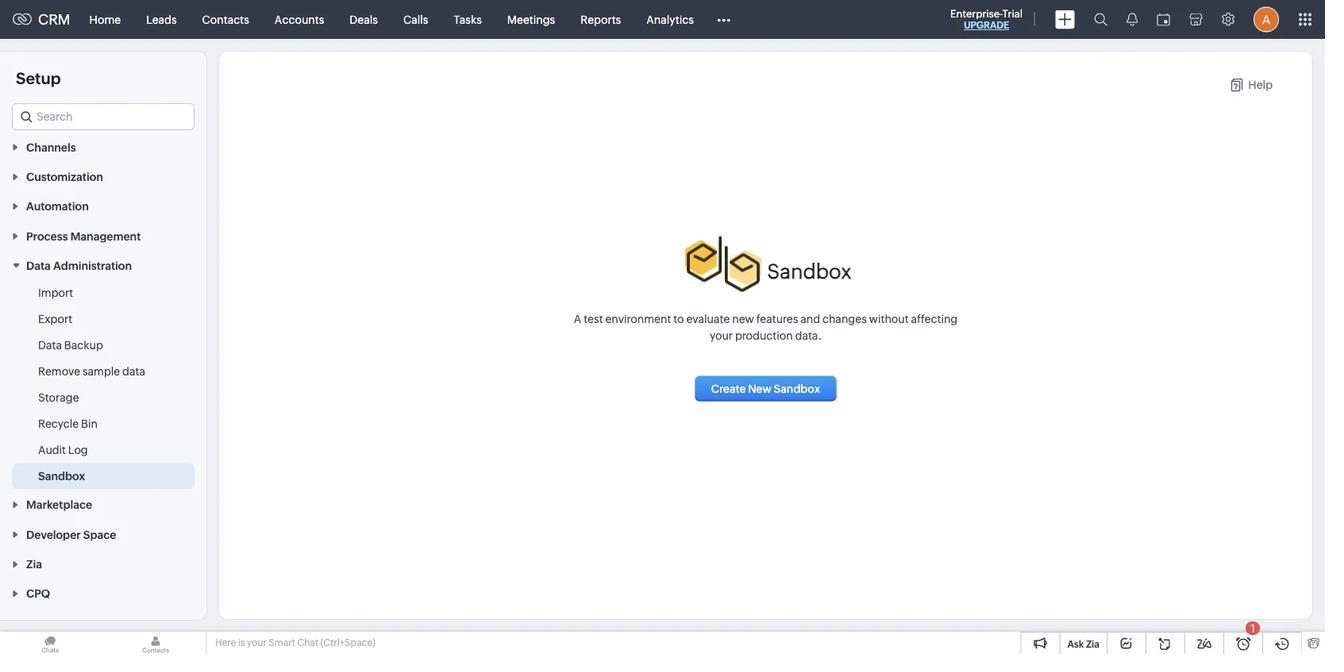 Task type: vqa. For each thing, say whether or not it's contained in the screenshot.
Meetings
yes



Task type: describe. For each thing, give the bounding box(es) containing it.
search element
[[1085, 0, 1117, 39]]

zia inside zia dropdown button
[[26, 558, 42, 571]]

meetings
[[507, 13, 555, 26]]

customization
[[26, 170, 103, 183]]

here
[[215, 638, 236, 648]]

crm link
[[13, 11, 70, 28]]

new
[[732, 313, 754, 326]]

space
[[83, 528, 116, 541]]

export
[[38, 313, 72, 325]]

data for data backup
[[38, 339, 62, 351]]

crm
[[38, 11, 70, 28]]

ask zia
[[1067, 639, 1100, 649]]

zia button
[[0, 549, 206, 579]]

accounts link
[[262, 0, 337, 39]]

sandbox link
[[38, 468, 85, 484]]

sandbox inside data administration "region"
[[38, 470, 85, 482]]

automation
[[26, 200, 89, 213]]

deals link
[[337, 0, 391, 39]]

data.
[[795, 330, 822, 342]]

ask
[[1067, 639, 1084, 649]]

data
[[122, 365, 145, 378]]

recycle bin
[[38, 417, 98, 430]]

remove
[[38, 365, 80, 378]]

chats image
[[0, 632, 100, 654]]

remove sample data link
[[38, 363, 145, 379]]

contacts
[[202, 13, 249, 26]]

audit log link
[[38, 442, 88, 458]]

data for data administration
[[26, 259, 51, 272]]

trial
[[1002, 8, 1023, 19]]

export link
[[38, 311, 72, 327]]

analytics link
[[634, 0, 706, 39]]

signals element
[[1117, 0, 1147, 39]]

test
[[584, 313, 603, 326]]

(ctrl+space)
[[320, 638, 375, 648]]

calls link
[[391, 0, 441, 39]]

to
[[673, 313, 684, 326]]

evaluate
[[686, 313, 730, 326]]

data backup link
[[38, 337, 103, 353]]

tasks link
[[441, 0, 494, 39]]

contacts image
[[106, 632, 206, 654]]

automation button
[[0, 191, 206, 221]]

meetings link
[[494, 0, 568, 39]]

create menu image
[[1055, 10, 1075, 29]]

import
[[38, 286, 73, 299]]

marketplace
[[26, 499, 92, 511]]

process
[[26, 230, 68, 242]]

calls
[[403, 13, 428, 26]]

recycle
[[38, 417, 79, 430]]

a
[[574, 313, 581, 326]]

data administration
[[26, 259, 132, 272]]

chat
[[297, 638, 318, 648]]

analytics
[[646, 13, 694, 26]]

contacts link
[[189, 0, 262, 39]]

tasks
[[454, 13, 482, 26]]

calendar image
[[1157, 13, 1170, 26]]

backup
[[64, 339, 103, 351]]

1 vertical spatial your
[[247, 638, 267, 648]]

create menu element
[[1046, 0, 1085, 39]]

production
[[735, 330, 793, 342]]



Task type: locate. For each thing, give the bounding box(es) containing it.
accounts
[[275, 13, 324, 26]]

developer
[[26, 528, 81, 541]]

setup
[[16, 69, 61, 87]]

0 horizontal spatial sandbox
[[38, 470, 85, 482]]

data inside data backup link
[[38, 339, 62, 351]]

help link
[[1231, 79, 1273, 91]]

reports link
[[568, 0, 634, 39]]

0 horizontal spatial your
[[247, 638, 267, 648]]

smart
[[269, 638, 295, 648]]

data down export link
[[38, 339, 62, 351]]

0 horizontal spatial zia
[[26, 558, 42, 571]]

management
[[70, 230, 141, 242]]

Search text field
[[13, 104, 194, 129]]

affecting
[[911, 313, 958, 326]]

channels button
[[0, 132, 206, 161]]

sandbox down audit log
[[38, 470, 85, 482]]

profile element
[[1244, 0, 1289, 39]]

Other Modules field
[[706, 7, 741, 32]]

environment
[[605, 313, 671, 326]]

channels
[[26, 141, 76, 154]]

marketplace button
[[0, 490, 206, 519]]

is
[[238, 638, 245, 648]]

1 horizontal spatial sandbox
[[767, 259, 852, 283]]

storage link
[[38, 390, 79, 405]]

0 vertical spatial sandbox
[[767, 259, 852, 283]]

recycle bin link
[[38, 416, 98, 432]]

and
[[800, 313, 820, 326]]

administration
[[53, 259, 132, 272]]

profile image
[[1254, 7, 1279, 32]]

storage
[[38, 391, 79, 404]]

changes
[[822, 313, 867, 326]]

cpq button
[[0, 579, 206, 608]]

here is your smart chat (ctrl+space)
[[215, 638, 375, 648]]

developer space
[[26, 528, 116, 541]]

leads link
[[133, 0, 189, 39]]

remove sample data
[[38, 365, 145, 378]]

None button
[[695, 376, 836, 401]]

0 vertical spatial zia
[[26, 558, 42, 571]]

audit
[[38, 444, 66, 456]]

bin
[[81, 417, 98, 430]]

data administration region
[[0, 280, 206, 490]]

data down process
[[26, 259, 51, 272]]

1 vertical spatial sandbox
[[38, 470, 85, 482]]

zia right ask
[[1086, 639, 1100, 649]]

1 vertical spatial data
[[38, 339, 62, 351]]

import link
[[38, 285, 73, 301]]

enterprise-trial upgrade
[[950, 8, 1023, 31]]

process management
[[26, 230, 141, 242]]

a test environment to evaluate new features and changes without affecting your production data.
[[574, 313, 958, 342]]

1 horizontal spatial zia
[[1086, 639, 1100, 649]]

home link
[[77, 0, 133, 39]]

0 vertical spatial your
[[710, 330, 733, 342]]

cpq
[[26, 588, 50, 600]]

enterprise-
[[950, 8, 1002, 19]]

log
[[68, 444, 88, 456]]

0 vertical spatial data
[[26, 259, 51, 272]]

zia up cpq
[[26, 558, 42, 571]]

home
[[89, 13, 121, 26]]

data inside data administration "dropdown button"
[[26, 259, 51, 272]]

without
[[869, 313, 909, 326]]

your inside the a test environment to evaluate new features and changes without affecting your production data.
[[710, 330, 733, 342]]

data backup
[[38, 339, 103, 351]]

audit log
[[38, 444, 88, 456]]

customization button
[[0, 161, 206, 191]]

features
[[756, 313, 798, 326]]

sandbox
[[767, 259, 852, 283], [38, 470, 85, 482]]

upgrade
[[964, 20, 1009, 31]]

your down evaluate
[[710, 330, 733, 342]]

leads
[[146, 13, 177, 26]]

1 horizontal spatial your
[[710, 330, 733, 342]]

your right is
[[247, 638, 267, 648]]

1 vertical spatial zia
[[1086, 639, 1100, 649]]

help
[[1248, 79, 1273, 91]]

your
[[710, 330, 733, 342], [247, 638, 267, 648]]

deals
[[350, 13, 378, 26]]

process management button
[[0, 221, 206, 250]]

data
[[26, 259, 51, 272], [38, 339, 62, 351]]

search image
[[1094, 13, 1108, 26]]

None field
[[12, 103, 195, 130]]

sample
[[83, 365, 120, 378]]

signals image
[[1127, 13, 1138, 26]]

sandbox up and
[[767, 259, 852, 283]]

1
[[1251, 622, 1255, 635]]

data administration button
[[0, 250, 206, 280]]

developer space button
[[0, 519, 206, 549]]

zia
[[26, 558, 42, 571], [1086, 639, 1100, 649]]

reports
[[581, 13, 621, 26]]



